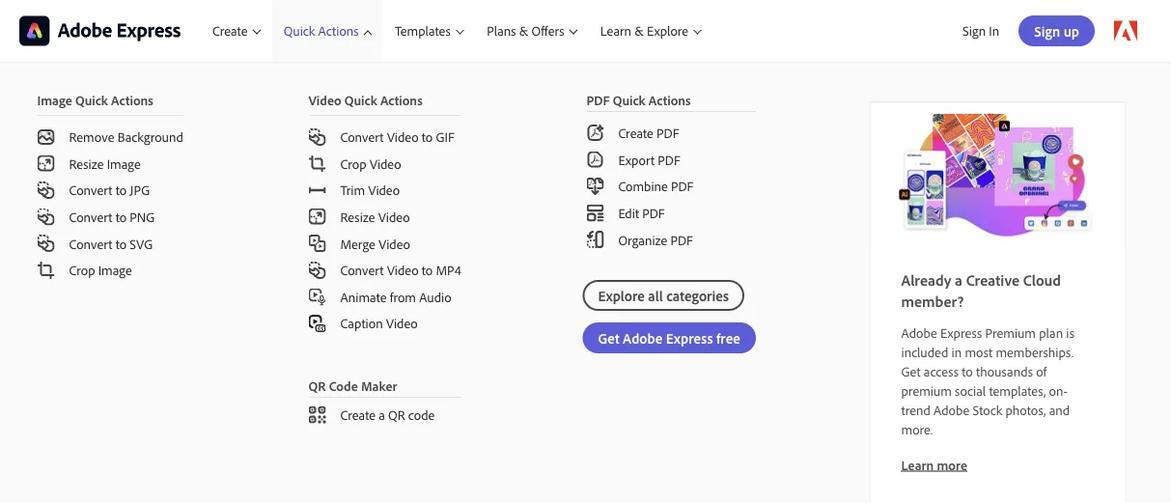 Task type: locate. For each thing, give the bounding box(es) containing it.
a
[[955, 270, 963, 289], [379, 406, 385, 423]]

convert to svg
[[69, 235, 153, 252]]

social
[[955, 382, 986, 399]]

create easier. dream bigger. free use forever no credit card required
[[74, 290, 392, 402]]

& inside "popup button"
[[635, 22, 644, 39]]

learn left explore
[[601, 22, 632, 39]]

credit
[[270, 383, 305, 402]]

convert video to mp4
[[340, 262, 461, 279]]

to left the svg
[[116, 235, 127, 252]]

organize pdf link
[[556, 226, 787, 253]]

create a qr code icon image
[[309, 406, 326, 424]]

resize up merge
[[340, 208, 375, 225]]

1 horizontal spatial &
[[635, 22, 644, 39]]

export
[[618, 151, 655, 168]]

1 animate from audio icon image from the top
[[309, 288, 326, 306]]

image down convert to svg
[[98, 262, 132, 279]]

already a creative cloud member?
[[902, 270, 1061, 310]]

pdf right the edit
[[642, 205, 665, 221]]

0 vertical spatial crop
[[340, 155, 367, 172]]

create for create easier. dream bigger. free use forever no credit card required
[[74, 290, 116, 310]]

to left png
[[116, 208, 127, 225]]

convert to jpg
[[69, 182, 150, 199]]

actions up convert video to gif link
[[380, 92, 423, 109]]

&
[[519, 22, 529, 39], [635, 22, 644, 39]]

crop right crop image icon
[[69, 262, 95, 279]]

0 horizontal spatial learn
[[601, 22, 632, 39]]

plan
[[1039, 324, 1063, 341]]

video up convert video to gif icon
[[309, 92, 342, 109]]

actions up video quick actions
[[318, 22, 359, 39]]

create inside create easier. dream bigger. free use forever no credit card required
[[74, 290, 116, 310]]

video up from
[[387, 262, 419, 279]]

0 horizontal spatial resize
[[69, 155, 104, 172]]

pdf down export pdf link
[[671, 178, 694, 195]]

combine pdf link
[[556, 173, 787, 200]]

convert for convert to png
[[69, 208, 112, 225]]

1 horizontal spatial qr
[[388, 406, 405, 423]]

1 horizontal spatial express
[[941, 324, 982, 341]]

1 vertical spatial resize
[[340, 208, 375, 225]]

create
[[212, 22, 248, 39], [618, 125, 654, 141], [74, 290, 116, 310], [340, 406, 376, 423]]

pdf for edit
[[642, 205, 665, 221]]

image down remove background
[[107, 155, 141, 172]]

1 vertical spatial a
[[379, 406, 385, 423]]

pdf down edit pdf link
[[671, 231, 693, 248]]

animate from audio icon image inside animate from audio link
[[309, 288, 326, 306]]

0 horizontal spatial a
[[379, 406, 385, 423]]

1 vertical spatial adobe
[[902, 324, 937, 341]]

edit pdf
[[618, 205, 665, 221]]

pdf quick actions
[[587, 92, 691, 109]]

video down crop video link
[[368, 182, 400, 199]]

adobe logo image
[[1114, 21, 1138, 41]]

express up in
[[941, 324, 982, 341]]

thousands
[[976, 363, 1033, 379]]

quick
[[284, 22, 315, 39], [75, 92, 108, 109], [345, 92, 377, 109], [613, 92, 646, 109]]

to
[[422, 128, 433, 145], [116, 182, 127, 199], [116, 208, 127, 225], [116, 235, 127, 252], [422, 262, 433, 279], [962, 363, 973, 379]]

& for plans
[[519, 22, 529, 39]]

1 vertical spatial crop
[[69, 262, 95, 279]]

convert inside convert video to mp4 link
[[340, 262, 384, 279]]

adobe express level up.
[[19, 116, 236, 226]]

0 vertical spatial express
[[123, 116, 236, 160]]

a right already
[[955, 270, 963, 289]]

learn for learn more
[[902, 456, 934, 473]]

video up crop video link
[[387, 128, 419, 145]]

remove
[[69, 128, 114, 145]]

remove background link
[[6, 116, 214, 150]]

1 vertical spatial qr
[[388, 406, 405, 423]]

quick up remove
[[75, 92, 108, 109]]

adobe for premium
[[902, 324, 937, 341]]

1 horizontal spatial learn
[[902, 456, 934, 473]]

crop video icon image
[[309, 155, 326, 172]]

to left mp4 in the left of the page
[[422, 262, 433, 279]]

video up trim video link
[[370, 155, 401, 172]]

to left jpg
[[116, 182, 127, 199]]

convert up crop video
[[340, 128, 384, 145]]

animate from audio icon image inside caption video link
[[309, 315, 326, 332]]

2 & from the left
[[635, 22, 644, 39]]

adobe inside adobe express level up.
[[19, 116, 115, 160]]

to up "social"
[[962, 363, 973, 379]]

pdf up create pdf icon
[[587, 92, 610, 109]]

0 horizontal spatial &
[[519, 22, 529, 39]]

1 vertical spatial animate from audio icon image
[[309, 315, 326, 332]]

create up the export
[[618, 125, 654, 141]]

cloud
[[1024, 270, 1061, 289]]

edit pdf link
[[556, 200, 787, 226]]

1 vertical spatial learn
[[902, 456, 934, 473]]

create down the crop image
[[74, 290, 116, 310]]

plans
[[487, 22, 516, 39]]

actions inside dropdown button
[[318, 22, 359, 39]]

video down trim video link
[[378, 208, 410, 225]]

resize down remove
[[69, 155, 104, 172]]

convert down resize image
[[69, 182, 112, 199]]

crop image link
[[6, 257, 214, 284]]

quick right create dropdown button
[[284, 22, 315, 39]]

pdf
[[587, 92, 610, 109], [657, 125, 679, 141], [658, 151, 681, 168], [671, 178, 694, 195], [642, 205, 665, 221], [671, 231, 693, 248]]

0 vertical spatial adobe
[[19, 116, 115, 160]]

learn left more
[[902, 456, 934, 473]]

remove background icon image
[[37, 129, 55, 145]]

plans & offers
[[487, 22, 565, 39]]

crop
[[340, 155, 367, 172], [69, 262, 95, 279]]

0 horizontal spatial crop
[[69, 262, 95, 279]]

0 horizontal spatial qr
[[309, 377, 326, 394]]

create for create a qr code
[[340, 406, 376, 423]]

resize video
[[340, 208, 410, 225]]

express for level
[[123, 116, 236, 160]]

quick for pdf quick actions
[[613, 92, 646, 109]]

& inside popup button
[[519, 22, 529, 39]]

trend
[[902, 401, 931, 418]]

& for learn
[[635, 22, 644, 39]]

organize
[[618, 231, 668, 248]]

is
[[1067, 324, 1075, 341]]

1 horizontal spatial crop
[[340, 155, 367, 172]]

1 vertical spatial express
[[941, 324, 982, 341]]

animate from audio
[[340, 288, 452, 305]]

a down required
[[379, 406, 385, 423]]

0 vertical spatial image
[[37, 92, 72, 109]]

learn inside "popup button"
[[601, 22, 632, 39]]

0 vertical spatial animate from audio icon image
[[309, 288, 326, 306]]

get
[[902, 363, 921, 379]]

0 horizontal spatial express
[[123, 116, 236, 160]]

in
[[952, 343, 962, 360]]

convert to svg icon image
[[37, 235, 55, 252]]

dream
[[164, 290, 208, 310]]

animate from audio icon image left caption
[[309, 315, 326, 332]]

crop video
[[340, 155, 401, 172]]

create down required
[[340, 406, 376, 423]]

animate
[[340, 288, 387, 305]]

convert down "convert to jpg"
[[69, 208, 112, 225]]

organize pdf icon image
[[587, 231, 604, 248]]

learn inside already a creative cloud member? group
[[902, 456, 934, 473]]

stock
[[973, 401, 1003, 418]]

mp4
[[436, 262, 461, 279]]

actions
[[318, 22, 359, 39], [111, 92, 153, 109], [380, 92, 423, 109], [649, 92, 691, 109]]

1 horizontal spatial resize
[[340, 208, 375, 225]]

video for merge video
[[379, 235, 410, 252]]

pdf up combine pdf link
[[658, 151, 681, 168]]

templates button
[[383, 0, 475, 62]]

animate from audio icon image
[[309, 288, 326, 306], [309, 315, 326, 332]]

0 vertical spatial a
[[955, 270, 963, 289]]

animate from audio icon image for caption
[[309, 315, 326, 332]]

express up 'up.'
[[123, 116, 236, 160]]

image up the remove background icon
[[37, 92, 72, 109]]

a inside "already a creative cloud member?"
[[955, 270, 963, 289]]

1 & from the left
[[519, 22, 529, 39]]

2 animate from audio icon image from the top
[[309, 315, 326, 332]]

pdf up export pdf link
[[657, 125, 679, 141]]

combine pdf
[[618, 178, 694, 195]]

svg
[[130, 235, 153, 252]]

to left gif on the top of the page
[[422, 128, 433, 145]]

crop up trim
[[340, 155, 367, 172]]

image for crop image
[[98, 262, 132, 279]]

image
[[37, 92, 72, 109], [107, 155, 141, 172], [98, 262, 132, 279]]

video down from
[[386, 315, 418, 332]]

combine pdf icon image
[[587, 178, 604, 195]]

& left explore
[[635, 22, 644, 39]]

quick up convert video to gif link
[[345, 92, 377, 109]]

convert video to gif link
[[278, 116, 492, 150]]

convert inside convert video to gif link
[[340, 128, 384, 145]]

1 vertical spatial image
[[107, 155, 141, 172]]

learn for learn & explore
[[601, 22, 632, 39]]

animate from audio icon image down convert video to mp4 icon
[[309, 288, 326, 306]]

& right plans
[[519, 22, 529, 39]]

already
[[902, 270, 952, 289]]

convert up the crop image
[[69, 235, 112, 252]]

actions up remove background
[[111, 92, 153, 109]]

convert video to mp4 icon image
[[309, 261, 326, 279]]

animate from audio icon image for animate
[[309, 288, 326, 306]]

video for convert video to mp4
[[387, 262, 419, 279]]

create inside dropdown button
[[212, 22, 248, 39]]

actions up create pdf link
[[649, 92, 691, 109]]

express inside adobe express level up.
[[123, 116, 236, 160]]

resize image link
[[6, 150, 214, 177]]

learn more link
[[902, 456, 968, 473]]

convert up animate
[[340, 262, 384, 279]]

adobe express premium plan is included in most memberships. get access to thousands of premium social templates, on- trend adobe stock photos, and more.
[[902, 324, 1075, 437]]

up.
[[142, 168, 213, 226]]

create left quick actions
[[212, 22, 248, 39]]

code
[[408, 406, 435, 423]]

member?
[[902, 291, 964, 310]]

create a qr code
[[340, 406, 435, 423]]

photos,
[[1006, 401, 1046, 418]]

2 vertical spatial image
[[98, 262, 132, 279]]

quick actions
[[284, 22, 359, 39]]

video
[[309, 92, 342, 109], [387, 128, 419, 145], [370, 155, 401, 172], [368, 182, 400, 199], [378, 208, 410, 225], [379, 235, 410, 252], [387, 262, 419, 279], [386, 315, 418, 332]]

adobe
[[19, 116, 115, 160], [902, 324, 937, 341], [934, 401, 970, 418]]

trim video link
[[278, 177, 492, 204]]

resize for resize image
[[69, 155, 104, 172]]

2 vertical spatial adobe
[[934, 401, 970, 418]]

qr
[[309, 377, 326, 394], [388, 406, 405, 423]]

card
[[309, 383, 336, 402]]

convert inside the 'convert to svg' link
[[69, 235, 112, 252]]

convert inside convert to png link
[[69, 208, 112, 225]]

convert inside convert to jpg link
[[69, 182, 112, 199]]

1 horizontal spatial a
[[955, 270, 963, 289]]

convert for convert video to gif
[[340, 128, 384, 145]]

pdf for create
[[657, 125, 679, 141]]

express inside adobe express premium plan is included in most memberships. get access to thousands of premium social templates, on- trend adobe stock photos, and more.
[[941, 324, 982, 341]]

quick up create pdf at right top
[[613, 92, 646, 109]]

video up convert video to mp4
[[379, 235, 410, 252]]

0 vertical spatial resize
[[69, 155, 104, 172]]

a for create
[[379, 406, 385, 423]]

0 vertical spatial learn
[[601, 22, 632, 39]]

resize image icon image
[[37, 155, 55, 172]]



Task type: describe. For each thing, give the bounding box(es) containing it.
crop image
[[69, 262, 132, 279]]

convert to png icon image
[[37, 208, 55, 226]]

forever
[[304, 360, 348, 379]]

caption video link
[[278, 310, 492, 337]]

resize for resize video
[[340, 208, 375, 225]]

access
[[924, 363, 959, 379]]

resize video icon image
[[309, 208, 326, 226]]

convert video to mp4 link
[[278, 257, 492, 284]]

convert for convert to svg
[[69, 235, 112, 252]]

export pdf
[[618, 151, 681, 168]]

create for create
[[212, 22, 248, 39]]

sign
[[963, 22, 986, 39]]

trim video icon image
[[309, 187, 326, 193]]

code
[[329, 377, 358, 394]]

quick for image quick actions
[[75, 92, 108, 109]]

caption video
[[340, 315, 418, 332]]

a for already
[[955, 270, 963, 289]]

image for resize image
[[107, 155, 141, 172]]

crop video link
[[278, 150, 492, 177]]

crop for crop image
[[69, 262, 95, 279]]

pdf for export
[[658, 151, 681, 168]]

merge
[[340, 235, 376, 252]]

export pdf link
[[556, 146, 787, 173]]

create pdf link
[[556, 112, 787, 146]]

quick actions button
[[272, 0, 383, 62]]

convert video to gif icon image
[[309, 128, 326, 146]]

crop image icon image
[[37, 261, 55, 279]]

of
[[1036, 363, 1047, 379]]

jpg
[[130, 182, 150, 199]]

free
[[248, 360, 275, 379]]

audio
[[419, 288, 452, 305]]

from
[[390, 288, 416, 305]]

video for crop video
[[370, 155, 401, 172]]

organize pdf
[[618, 231, 693, 248]]

video for resize video
[[378, 208, 410, 225]]

qr inside create a qr code link
[[388, 406, 405, 423]]

create pdf icon image
[[587, 124, 604, 142]]

background
[[117, 128, 183, 145]]

convert to svg link
[[6, 230, 214, 257]]

actions for image quick actions
[[111, 92, 153, 109]]

image quick actions
[[37, 92, 153, 109]]

remove background
[[69, 128, 183, 145]]

offers
[[532, 22, 565, 39]]

learn more
[[902, 456, 968, 473]]

merge video link
[[278, 230, 492, 257]]

trim video
[[340, 182, 400, 199]]

merge video
[[340, 235, 410, 252]]

video for convert video to gif
[[387, 128, 419, 145]]

png
[[130, 208, 155, 225]]

express for premium
[[941, 324, 982, 341]]

learn & explore button
[[589, 0, 713, 62]]

video for trim video
[[368, 182, 400, 199]]

to inside adobe express premium plan is included in most memberships. get access to thousands of premium social templates, on- trend adobe stock photos, and more.
[[962, 363, 973, 379]]

creative
[[966, 270, 1020, 289]]

bigger.
[[212, 290, 256, 310]]

merge video icon image
[[309, 235, 326, 252]]

memberships.
[[996, 343, 1074, 360]]

edit
[[618, 205, 639, 221]]

qr code maker
[[309, 377, 397, 394]]

pdf for organize
[[671, 231, 693, 248]]

required
[[339, 383, 392, 402]]

caption
[[340, 315, 383, 332]]

most
[[965, 343, 993, 360]]

adobe for level
[[19, 116, 115, 160]]

convert to jpg link
[[6, 177, 214, 204]]

and
[[1050, 401, 1070, 418]]

sign in button
[[959, 14, 1004, 47]]

use
[[278, 360, 300, 379]]

adobe, inc. image
[[19, 16, 182, 46]]

pdf for combine
[[671, 178, 694, 195]]

animate from audio link
[[278, 284, 492, 310]]

convert to png
[[69, 208, 155, 225]]

premium
[[986, 324, 1036, 341]]

video for caption video
[[386, 315, 418, 332]]

templates,
[[989, 382, 1046, 399]]

convert to png link
[[6, 204, 214, 230]]

create for create pdf
[[618, 125, 654, 141]]

more.
[[902, 421, 933, 437]]

more
[[937, 456, 968, 473]]

actions for pdf quick actions
[[649, 92, 691, 109]]

premium
[[902, 382, 952, 399]]

combine
[[618, 178, 668, 195]]

convert video to gif
[[340, 128, 455, 145]]

convert to jpg icon image
[[37, 182, 55, 199]]

included
[[902, 343, 949, 360]]

resize image
[[69, 155, 141, 172]]

learn & explore
[[601, 22, 689, 39]]

convert for convert to jpg
[[69, 182, 112, 199]]

convert for convert video to mp4
[[340, 262, 384, 279]]

0 vertical spatial qr
[[309, 377, 326, 394]]

actions for video quick actions
[[380, 92, 423, 109]]

quick for video quick actions
[[345, 92, 377, 109]]

create pdf
[[618, 125, 679, 141]]

crop for crop video
[[340, 155, 367, 172]]

level
[[19, 168, 132, 226]]

sign in
[[963, 22, 1000, 39]]

easier.
[[119, 290, 161, 310]]

gif
[[436, 128, 455, 145]]

quick inside dropdown button
[[284, 22, 315, 39]]

create a qr code link
[[278, 398, 492, 428]]

maker
[[361, 377, 397, 394]]

adobe express image
[[871, 102, 1126, 246]]

edit pdf icon image
[[587, 204, 604, 222]]

plans & offers button
[[475, 0, 589, 62]]

video quick actions
[[309, 92, 423, 109]]

export pdf icon image
[[587, 151, 604, 168]]

already a creative cloud member? group
[[0, 62, 1171, 502]]

in
[[989, 22, 1000, 39]]



Task type: vqa. For each thing, say whether or not it's contained in the screenshot.
Convert to SVG icon
yes



